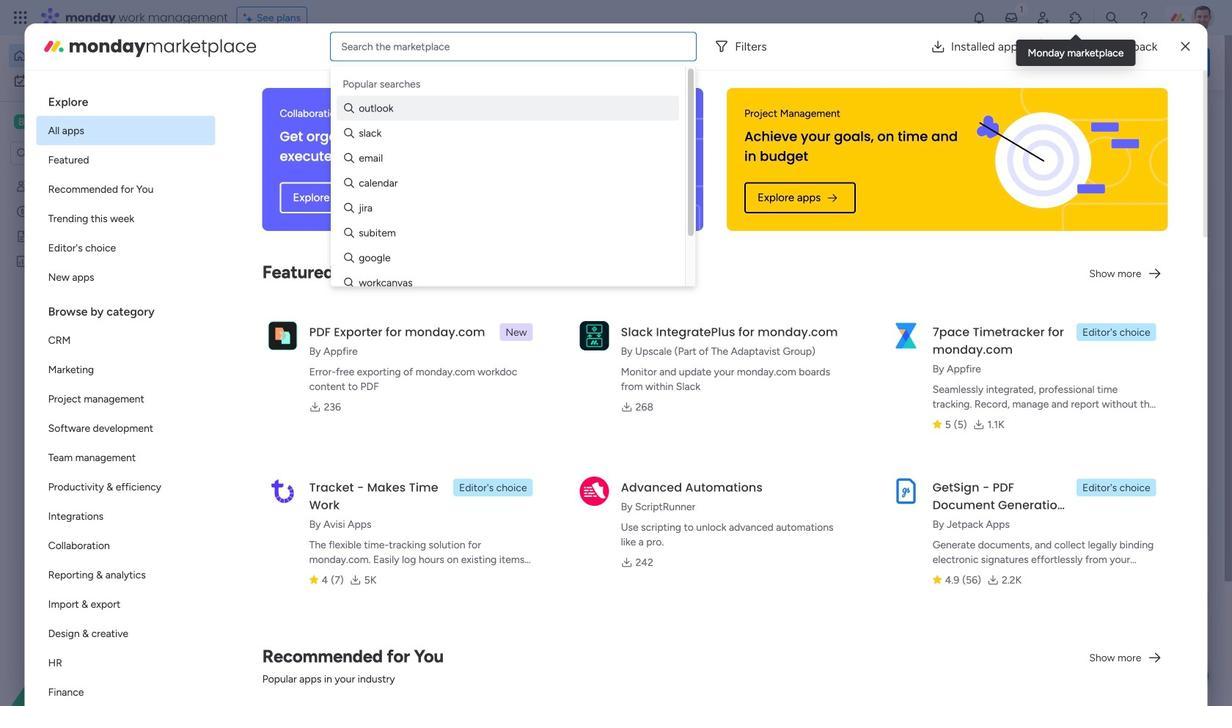 Task type: locate. For each thing, give the bounding box(es) containing it.
invite members image
[[1037, 10, 1051, 25]]

0 vertical spatial lottie animation image
[[575, 35, 988, 91]]

help image
[[1137, 10, 1152, 25]]

check circle image
[[1012, 138, 1022, 149], [1012, 194, 1022, 205]]

see plans image
[[243, 9, 257, 26]]

contact sales element
[[990, 676, 1210, 706]]

templates image image
[[1004, 295, 1197, 396]]

banner logo image
[[495, 88, 686, 231], [960, 88, 1151, 231]]

monday marketplace image
[[42, 35, 66, 58]]

update feed image
[[1004, 10, 1019, 25]]

option
[[9, 44, 178, 67], [9, 69, 178, 92], [36, 116, 215, 145], [36, 145, 215, 175], [0, 174, 187, 176], [36, 175, 215, 204], [36, 204, 215, 233], [36, 233, 215, 263], [36, 263, 215, 292], [36, 326, 215, 355], [36, 355, 215, 384], [36, 384, 215, 414], [36, 414, 215, 443], [36, 443, 215, 472], [36, 472, 215, 502], [36, 502, 215, 531], [36, 531, 215, 560], [36, 560, 215, 590], [36, 590, 215, 619], [36, 619, 215, 649], [36, 649, 215, 678], [36, 678, 215, 706]]

check circle image down the circle o icon
[[1012, 194, 1022, 205]]

dapulse x slim image
[[1181, 38, 1190, 55], [1188, 106, 1206, 124]]

0 vertical spatial check circle image
[[1012, 138, 1022, 149]]

list box
[[36, 82, 215, 706], [0, 171, 187, 472]]

check circle image
[[1012, 156, 1022, 167]]

2 check circle image from the top
[[1012, 194, 1022, 205]]

check circle image up check circle icon on the top of page
[[1012, 138, 1022, 149]]

workspace selection element
[[14, 113, 93, 131]]

lottie animation element
[[575, 35, 988, 91], [0, 558, 187, 706]]

1 vertical spatial heading
[[36, 292, 215, 326]]

1 vertical spatial lottie animation image
[[0, 558, 187, 706]]

quick search results list box
[[227, 137, 955, 511]]

circle o image
[[1012, 175, 1022, 186]]

1 element
[[375, 552, 392, 570]]

app logo image
[[268, 321, 298, 350], [580, 321, 609, 350], [892, 321, 921, 350], [268, 477, 298, 506], [580, 477, 609, 506], [892, 477, 921, 506]]

workspace image
[[14, 114, 29, 130]]

lottie animation image
[[575, 35, 988, 91], [0, 558, 187, 706]]

0 vertical spatial lottie animation element
[[575, 35, 988, 91]]

0 horizontal spatial lottie animation element
[[0, 558, 187, 706]]

1 horizontal spatial lottie animation element
[[575, 35, 988, 91]]

0 vertical spatial heading
[[36, 82, 215, 116]]

heading
[[36, 82, 215, 116], [36, 292, 215, 326]]

2 heading from the top
[[36, 292, 215, 326]]

v2 bolt switch image
[[1117, 55, 1125, 71]]

1 horizontal spatial banner logo image
[[960, 88, 1151, 231]]

1 vertical spatial check circle image
[[1012, 194, 1022, 205]]

1 horizontal spatial lottie animation image
[[575, 35, 988, 91]]

1 check circle image from the top
[[1012, 138, 1022, 149]]

0 horizontal spatial banner logo image
[[495, 88, 686, 231]]

public board image
[[15, 230, 29, 244]]



Task type: vqa. For each thing, say whether or not it's contained in the screenshot.
the middle Public board icon
no



Task type: describe. For each thing, give the bounding box(es) containing it.
help center element
[[990, 605, 1210, 664]]

component image
[[485, 291, 498, 304]]

Search in workspace field
[[31, 145, 123, 162]]

getting started element
[[990, 535, 1210, 593]]

1 image
[[1015, 1, 1029, 17]]

select product image
[[13, 10, 28, 25]]

terry turtle image
[[1191, 6, 1215, 29]]

2 banner logo image from the left
[[960, 88, 1151, 231]]

0 horizontal spatial lottie animation image
[[0, 558, 187, 706]]

notifications image
[[972, 10, 987, 25]]

v2 user feedback image
[[1002, 54, 1013, 71]]

1 banner logo image from the left
[[495, 88, 686, 231]]

1 heading from the top
[[36, 82, 215, 116]]

search everything image
[[1105, 10, 1120, 25]]

public dashboard image
[[15, 255, 29, 269]]

0 vertical spatial dapulse x slim image
[[1181, 38, 1190, 55]]

1 vertical spatial lottie animation element
[[0, 558, 187, 706]]

monday marketplace image
[[1069, 10, 1084, 25]]

public board image
[[245, 268, 261, 284]]

remove from favorites image
[[675, 268, 690, 283]]

1 vertical spatial dapulse x slim image
[[1188, 106, 1206, 124]]



